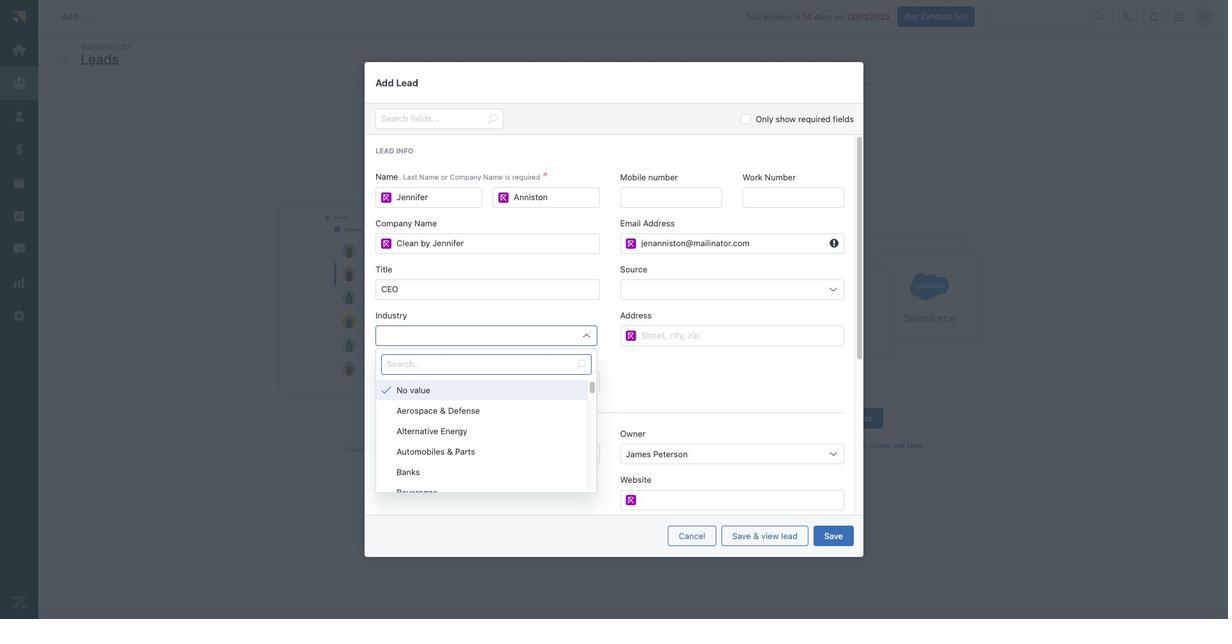 Task type: vqa. For each thing, say whether or not it's contained in the screenshot.
media in the right top of the page
no



Task type: describe. For each thing, give the bounding box(es) containing it.
email
[[620, 218, 641, 228]]

info
[[396, 146, 414, 155]]

mobile number
[[620, 172, 678, 182]]

company inside the name last name or company name is required
[[450, 173, 482, 181]]

leads down energy
[[440, 444, 461, 455]]

14
[[803, 11, 812, 21]]

reach
[[482, 444, 506, 455]]

learn inside create targeted lead lists with access to over 20 million businesses and 395 million prospect records. or import the leads you're already working on. learn about
[[661, 152, 683, 162]]

add button
[[51, 4, 104, 29]]

create
[[410, 138, 436, 149]]

search image for search... 'field'
[[576, 360, 586, 370]]

work
[[743, 172, 763, 182]]

leads
[[81, 50, 119, 68]]

you're
[[557, 152, 581, 162]]

1 vertical spatial about
[[369, 444, 391, 455]]

tags
[[376, 356, 394, 366]]

lead inside create targeted lead lists with access to over 20 million businesses and 395 million prospect records. or import the leads you're already working on. learn about
[[473, 138, 490, 149]]

aerospace
[[397, 406, 438, 416]]

industry
[[376, 310, 407, 320]]

the
[[844, 138, 857, 149]]

asterisk image
[[543, 172, 548, 182]]

value
[[410, 385, 430, 395]]

2 million from the left
[[707, 138, 732, 149]]

me
[[894, 440, 905, 451]]

save & view lead
[[733, 531, 798, 541]]

reach fill image
[[499, 192, 509, 203]]

number
[[649, 172, 678, 182]]

import
[[811, 413, 836, 423]]

Search... field
[[387, 355, 571, 374]]

only
[[756, 114, 774, 124]]

and
[[672, 138, 687, 149]]

parts
[[455, 447, 475, 457]]

or
[[441, 173, 448, 181]]

new button
[[376, 444, 600, 464]]

import my leads
[[811, 413, 873, 423]]

automobiles & parts
[[397, 447, 475, 457]]

show
[[776, 114, 796, 124]]

find new leads
[[396, 417, 454, 427]]

no
[[397, 385, 408, 395]]

& for save
[[754, 531, 759, 541]]

only show required fields
[[756, 114, 854, 124]]

12/01/2023
[[847, 11, 890, 21]]

buy zendesk sell
[[905, 11, 968, 21]]

leads inside create targeted lead lists with access to over 20 million businesses and 395 million prospect records. or import the leads you're already working on. learn about
[[534, 152, 555, 162]]

no value
[[397, 385, 430, 395]]

trial
[[745, 11, 762, 21]]

aerospace & defense
[[397, 406, 480, 416]]

name left is
[[484, 173, 503, 181]]

1 million from the left
[[599, 138, 624, 149]]

finding
[[393, 444, 420, 455]]

manually.
[[831, 440, 868, 451]]

businesses
[[627, 138, 670, 149]]

0 horizontal spatial learn
[[345, 444, 366, 455]]

automobiles
[[397, 447, 445, 457]]

bell image
[[1149, 11, 1160, 21]]

show
[[870, 440, 891, 451]]

name last name or company name is required
[[376, 171, 541, 182]]

or, add your leads manually. show me how
[[760, 440, 924, 451]]

20
[[587, 138, 597, 149]]

zendesk
[[921, 11, 952, 21]]

1 vertical spatial company
[[376, 218, 412, 228]]

working
[[81, 42, 115, 51]]

buy zendesk sell button
[[898, 6, 975, 27]]

over
[[568, 138, 585, 149]]

learn about finding new leads with reach
[[345, 444, 506, 455]]

email address
[[620, 218, 675, 228]]

source
[[620, 264, 648, 274]]

Work Number field
[[749, 188, 839, 207]]

Mobile number field
[[626, 188, 717, 207]]

leads down the aerospace & defense at the left of the page
[[433, 417, 454, 427]]

on.
[[647, 152, 659, 162]]

your
[[789, 440, 806, 451]]

add for add lead
[[376, 77, 394, 88]]

name down first name field
[[415, 218, 437, 228]]

add
[[772, 440, 787, 451]]

or,
[[760, 440, 770, 451]]

create targeted lead lists with access to over 20 million businesses and 395 million prospect records. or import the leads you're already working on. learn about
[[410, 138, 857, 162]]

1 horizontal spatial lead
[[396, 77, 418, 88]]

prospect
[[734, 138, 769, 149]]

work number
[[743, 172, 796, 182]]

add for add
[[61, 11, 78, 21]]

on
[[835, 11, 845, 21]]

cancel button
[[668, 526, 717, 547]]

0 horizontal spatial lead
[[376, 146, 394, 155]]

find new leads button
[[385, 412, 465, 433]]

days
[[815, 11, 833, 21]]

last
[[403, 173, 418, 181]]

& for aerospace
[[440, 406, 446, 416]]

james peterson
[[626, 449, 688, 459]]

fields
[[833, 114, 854, 124]]

exclamation sign image
[[830, 238, 839, 249]]

is
[[505, 173, 511, 181]]



Task type: locate. For each thing, give the bounding box(es) containing it.
energy
[[441, 426, 468, 436]]

search image for search fields... field
[[488, 114, 498, 124]]

peterson
[[654, 449, 688, 459]]

0 vertical spatial address
[[643, 218, 675, 228]]

new
[[381, 449, 399, 459]]

First Name field
[[397, 188, 477, 207]]

jp button
[[1195, 6, 1216, 27]]

alternative
[[397, 426, 439, 436]]

0 vertical spatial about
[[685, 152, 708, 162]]

company
[[450, 173, 482, 181], [376, 218, 412, 228]]

395
[[689, 138, 704, 149]]

Company Name field
[[397, 234, 594, 253]]

1 horizontal spatial learn
[[661, 152, 683, 162]]

chevron down image
[[83, 11, 93, 21]]

show me how link
[[870, 440, 924, 451]]

learn down the and
[[661, 152, 683, 162]]

reach fill image for website
[[626, 495, 636, 505]]

0 vertical spatial lead
[[396, 77, 418, 88]]

1 horizontal spatial required
[[799, 114, 831, 124]]

leads right my
[[852, 413, 873, 423]]

search image
[[1095, 11, 1105, 21]]

my
[[838, 413, 850, 423]]

Email Address field
[[642, 234, 825, 253]]

1 horizontal spatial company
[[450, 173, 482, 181]]

add up search fields... field
[[376, 77, 394, 88]]

to
[[558, 138, 565, 149]]

expires
[[764, 11, 792, 21]]

title
[[376, 264, 393, 274]]

Title field
[[381, 280, 594, 299]]

0 horizontal spatial required
[[513, 173, 541, 181]]

0 vertical spatial new
[[415, 417, 431, 427]]

& left the parts
[[447, 447, 453, 457]]

with left reach
[[463, 444, 480, 455]]

reach fill image
[[381, 192, 392, 203], [381, 238, 392, 249], [626, 238, 636, 249], [626, 331, 636, 341], [626, 495, 636, 505]]

already
[[583, 152, 612, 162]]

0 vertical spatial lead
[[473, 138, 490, 149]]

lead
[[396, 77, 418, 88], [376, 146, 394, 155]]

how
[[908, 440, 924, 451]]

company up title
[[376, 218, 412, 228]]

address down source
[[620, 310, 652, 320]]

0 horizontal spatial million
[[599, 138, 624, 149]]

1 vertical spatial new
[[422, 444, 438, 455]]

status
[[376, 429, 401, 439]]

0 horizontal spatial with
[[463, 444, 480, 455]]

trial expires in 14 days on 12/01/2023
[[745, 11, 890, 21]]

import my leads button
[[800, 408, 884, 429]]

1 horizontal spatial lead
[[782, 531, 798, 541]]

lead
[[473, 138, 490, 149], [782, 531, 798, 541]]

& inside button
[[754, 531, 759, 541]]

0 horizontal spatial about
[[369, 444, 391, 455]]

0 vertical spatial add
[[61, 11, 78, 21]]

save inside "button"
[[825, 531, 843, 541]]

import
[[817, 138, 842, 149]]

0 vertical spatial search image
[[488, 114, 498, 124]]

name left last
[[376, 171, 398, 182]]

save button
[[814, 526, 854, 547]]

1 vertical spatial add
[[376, 77, 394, 88]]

1 save from the left
[[733, 531, 751, 541]]

zendesk products image
[[1176, 12, 1185, 21]]

calls image
[[1124, 11, 1134, 21]]

reach fill image for company name
[[381, 238, 392, 249]]

leads
[[534, 152, 555, 162], [852, 413, 873, 423], [433, 417, 454, 427], [809, 440, 829, 451], [440, 444, 461, 455]]

defense
[[448, 406, 480, 416]]

save & view lead button
[[722, 526, 809, 547]]

0 horizontal spatial add
[[61, 11, 78, 21]]

& left view
[[754, 531, 759, 541]]

1 vertical spatial learn
[[345, 444, 366, 455]]

records.
[[771, 138, 803, 149]]

with right lists
[[510, 138, 526, 149]]

reach fill image for address
[[626, 331, 636, 341]]

0 horizontal spatial &
[[440, 406, 446, 416]]

Website field
[[642, 491, 839, 510]]

2 save from the left
[[825, 531, 843, 541]]

james peterson button
[[620, 444, 845, 464]]

lead info
[[376, 146, 414, 155]]

about down status
[[369, 444, 391, 455]]

view
[[762, 531, 779, 541]]

new down aerospace
[[415, 417, 431, 427]]

0 horizontal spatial search image
[[488, 114, 498, 124]]

1 vertical spatial &
[[447, 447, 453, 457]]

with
[[510, 138, 526, 149], [463, 444, 480, 455]]

name left or at the left top of the page
[[420, 173, 439, 181]]

add
[[61, 11, 78, 21], [376, 77, 394, 88]]

mobile
[[620, 172, 646, 182]]

& up find new leads
[[440, 406, 446, 416]]

1 vertical spatial lead
[[782, 531, 798, 541]]

save for save & view lead
[[733, 531, 751, 541]]

with inside create targeted lead lists with access to over 20 million businesses and 395 million prospect records. or import the leads you're already working on. learn about
[[510, 138, 526, 149]]

2 horizontal spatial &
[[754, 531, 759, 541]]

1 horizontal spatial add
[[376, 77, 394, 88]]

new down alternative energy
[[422, 444, 438, 455]]

address
[[643, 218, 675, 228], [620, 310, 652, 320]]

about down 395
[[685, 152, 708, 162]]

website
[[620, 475, 652, 485]]

owner
[[620, 429, 646, 439]]

1 vertical spatial with
[[463, 444, 480, 455]]

add inside add button
[[61, 11, 78, 21]]

address down mobile number field
[[643, 218, 675, 228]]

& for automobiles
[[447, 447, 453, 457]]

name
[[376, 171, 398, 182], [420, 173, 439, 181], [484, 173, 503, 181], [415, 218, 437, 228]]

1 vertical spatial required
[[513, 173, 541, 181]]

1 horizontal spatial about
[[685, 152, 708, 162]]

required right is
[[513, 173, 541, 181]]

access
[[528, 138, 555, 149]]

save left view
[[733, 531, 751, 541]]

0 vertical spatial required
[[799, 114, 831, 124]]

james
[[626, 449, 651, 459]]

1 vertical spatial search image
[[576, 360, 586, 370]]

1 horizontal spatial million
[[707, 138, 732, 149]]

buy
[[905, 11, 919, 21]]

banks
[[397, 467, 420, 477]]

million
[[599, 138, 624, 149], [707, 138, 732, 149]]

beverages
[[397, 488, 438, 498]]

0 vertical spatial learn
[[661, 152, 683, 162]]

Last Name field
[[514, 188, 594, 207]]

or
[[805, 138, 815, 149]]

0 vertical spatial with
[[510, 138, 526, 149]]

add left chevron down icon
[[61, 11, 78, 21]]

million right 395
[[707, 138, 732, 149]]

lead left info
[[376, 146, 394, 155]]

jp
[[1200, 11, 1211, 22]]

1 horizontal spatial save
[[825, 531, 843, 541]]

search image
[[488, 114, 498, 124], [576, 360, 586, 370]]

sell
[[954, 11, 968, 21]]

about inside create targeted lead lists with access to over 20 million businesses and 395 million prospect records. or import the leads you're already working on. learn about
[[685, 152, 708, 162]]

working
[[614, 152, 645, 162]]

finding new leads with reach link
[[393, 444, 506, 455]]

targeted
[[438, 138, 471, 149]]

Search fields... field
[[381, 109, 483, 128]]

required up or
[[799, 114, 831, 124]]

new
[[415, 417, 431, 427], [422, 444, 438, 455]]

2 vertical spatial &
[[754, 531, 759, 541]]

save inside button
[[733, 531, 751, 541]]

number
[[765, 172, 796, 182]]

1 horizontal spatial search image
[[576, 360, 586, 370]]

million up already
[[599, 138, 624, 149]]

0 horizontal spatial save
[[733, 531, 751, 541]]

0 horizontal spatial company
[[376, 218, 412, 228]]

learn left new
[[345, 444, 366, 455]]

save right view
[[825, 531, 843, 541]]

working list leads
[[81, 42, 132, 68]]

company right or at the left top of the page
[[450, 173, 482, 181]]

0 horizontal spatial lead
[[473, 138, 490, 149]]

reach fill image for email address
[[626, 238, 636, 249]]

add lead
[[376, 77, 418, 88]]

&
[[440, 406, 446, 416], [447, 447, 453, 457], [754, 531, 759, 541]]

find
[[396, 417, 413, 427]]

lead inside button
[[782, 531, 798, 541]]

0 vertical spatial &
[[440, 406, 446, 416]]

list
[[117, 42, 132, 51]]

save for save
[[825, 531, 843, 541]]

1 vertical spatial lead
[[376, 146, 394, 155]]

required inside the name last name or company name is required
[[513, 173, 541, 181]]

company name
[[376, 218, 437, 228]]

in
[[794, 11, 801, 21]]

None field
[[379, 372, 597, 391]]

Address field
[[642, 326, 839, 345]]

required
[[799, 114, 831, 124], [513, 173, 541, 181]]

zendesk image
[[11, 595, 28, 611]]

lead up search fields... field
[[396, 77, 418, 88]]

alternative energy
[[397, 426, 468, 436]]

new inside button
[[415, 417, 431, 427]]

lead left lists
[[473, 138, 490, 149]]

1 horizontal spatial &
[[447, 447, 453, 457]]

1 vertical spatial address
[[620, 310, 652, 320]]

leads down 'access'
[[534, 152, 555, 162]]

lead right view
[[782, 531, 798, 541]]

0 vertical spatial company
[[450, 173, 482, 181]]

cancel
[[679, 531, 706, 541]]

leads right your
[[809, 440, 829, 451]]

1 horizontal spatial with
[[510, 138, 526, 149]]



